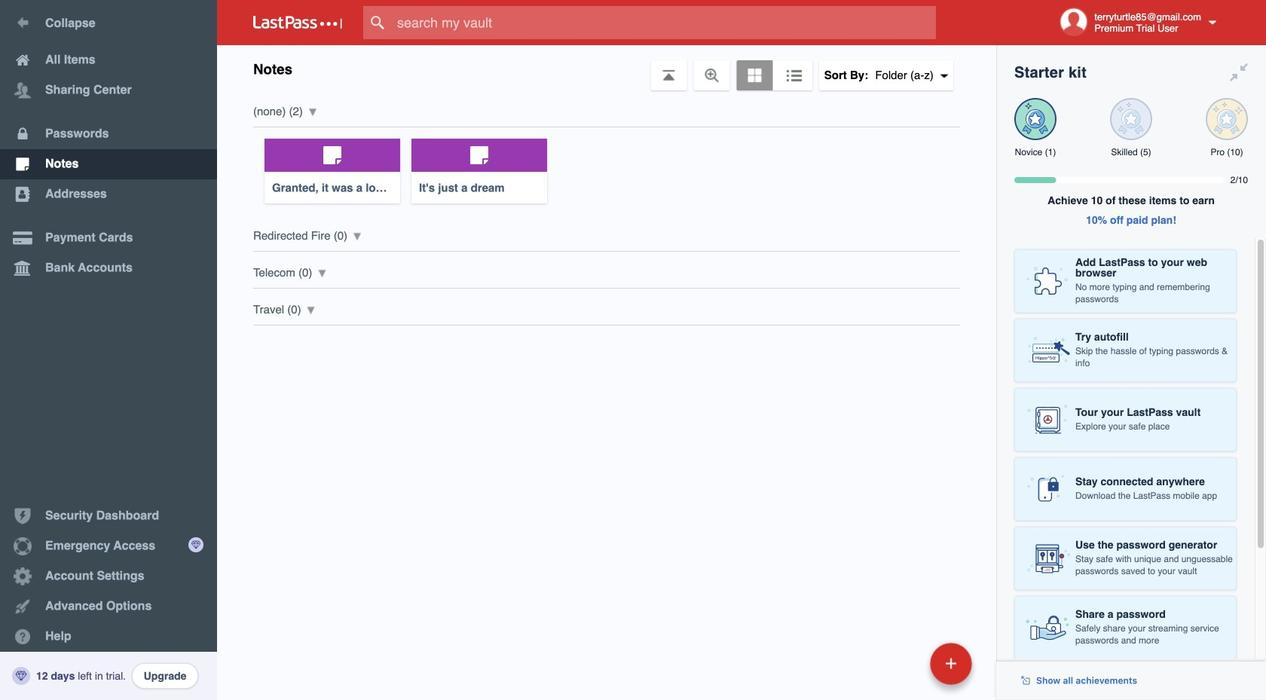 Task type: locate. For each thing, give the bounding box(es) containing it.
vault options navigation
[[217, 45, 997, 90]]

search my vault text field
[[363, 6, 966, 39]]

new item navigation
[[827, 639, 982, 700]]



Task type: describe. For each thing, give the bounding box(es) containing it.
main navigation navigation
[[0, 0, 217, 700]]

new item element
[[827, 642, 978, 685]]

Search search field
[[363, 6, 966, 39]]

lastpass image
[[253, 16, 342, 29]]



